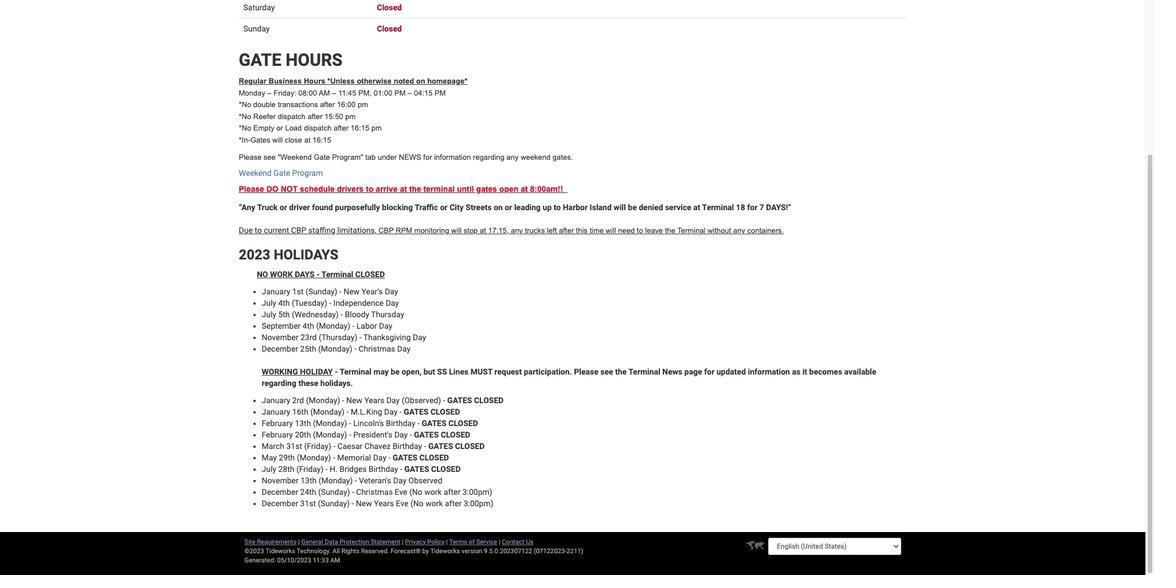 Task type: describe. For each thing, give the bounding box(es) containing it.
at right arrive
[[400, 185, 407, 194]]

see inside - terminal may be open, but ss lines must request participation. please see the terminal news page for updated information as it becomes available regarding these holidays.
[[601, 367, 613, 377]]

5th
[[278, 310, 290, 319]]

0 vertical spatial (no
[[409, 488, 423, 497]]

veteran's
[[359, 476, 391, 486]]

us
[[526, 539, 534, 546]]

these
[[298, 379, 319, 388]]

0 vertical spatial work
[[425, 488, 442, 497]]

1 vertical spatial birthday
[[393, 442, 422, 451]]

2 *no from the top
[[239, 112, 251, 121]]

to left arrive
[[366, 185, 374, 194]]

site requirements | general data protection statement | privacy policy | terms of service | contact us ©2023 tideworks technology. all rights reserved. forecast® by tideworks version 9.5.0.202307122 (07122023-2211) generated: 05/10/2023 11:33 am
[[245, 539, 584, 565]]

december 25th (monday) - christmas day
[[262, 345, 411, 354]]

8:00am!!
[[530, 185, 563, 194]]

time
[[590, 226, 604, 235]]

23rd
[[301, 333, 317, 342]]

0 horizontal spatial information
[[434, 153, 471, 162]]

please for please do not schedule drivers to arrive at the terminal until gates open at 8:00am!!
[[239, 185, 264, 194]]

this
[[576, 226, 588, 235]]

cbp inside due to current cbp staffing limitations, cbp rpm monitoring will stop at 17:15, any trucks left after this time will need to leave the terminal without any containers.
[[379, 226, 394, 235]]

privacy policy link
[[405, 539, 445, 546]]

1 – from the left
[[267, 89, 272, 97]]

day up thursday
[[386, 299, 399, 308]]

1 *no from the top
[[239, 100, 251, 109]]

rights
[[342, 548, 360, 556]]

the inside due to current cbp staffing limitations, cbp rpm monitoring will stop at 17:15, any trucks left after this time will need to leave the terminal without any containers.
[[665, 226, 676, 235]]

new for years
[[346, 396, 362, 405]]

any right the without
[[734, 226, 746, 235]]

or inside regular business hours *unless otherwise noted on homepage* monday – friday: 08:00 am – 11:45 pm, 01:00 pm – 04:15 pm *no double transactions after 16:00 pm *no reefer dispatch after 15:50 pm *no empty or load dispatch after 16:15 pm *in-gates will close at 16:15
[[277, 124, 283, 133]]

by
[[422, 548, 429, 556]]

1 vertical spatial (sunday)
[[318, 488, 350, 497]]

1 vertical spatial eve
[[396, 499, 409, 509]]

2rd
[[292, 396, 304, 405]]

information inside - terminal may be open, but ss lines must request participation. please see the terminal news page for updated information as it becomes available regarding these holidays.
[[748, 367, 790, 377]]

weekend
[[239, 169, 272, 178]]

1 horizontal spatial 4th
[[303, 322, 314, 331]]

must
[[471, 367, 493, 377]]

homepage*
[[427, 77, 468, 85]]

monday
[[239, 89, 265, 97]]

available
[[845, 367, 877, 377]]

11:33
[[313, 557, 329, 565]]

0 vertical spatial 13th
[[295, 419, 311, 428]]

am inside regular business hours *unless otherwise noted on homepage* monday – friday: 08:00 am – 11:45 pm, 01:00 pm – 04:15 pm *no double transactions after 16:00 pm *no reefer dispatch after 15:50 pm *no empty or load dispatch after 16:15 pm *in-gates will close at 16:15
[[319, 89, 330, 97]]

due
[[239, 226, 253, 235]]

harbor
[[563, 203, 588, 212]]

november inside january 1st (sunday) - new year's day july 4th (tuesday) - independence day july 5th (wednesday) - bloody thursday september 4th (monday) - labor day november 23rd (thursday) - thanksgiving day
[[262, 333, 299, 342]]

president's
[[353, 431, 393, 440]]

weekend
[[521, 153, 551, 162]]

day right veteran's
[[393, 476, 407, 486]]

gates
[[476, 185, 497, 194]]

3 december from the top
[[262, 499, 298, 509]]

4 | from the left
[[499, 539, 501, 546]]

empty
[[253, 124, 275, 133]]

day down chavez
[[373, 454, 387, 463]]

labor
[[357, 322, 377, 331]]

closed for sunday
[[377, 24, 402, 33]]

version
[[462, 548, 482, 556]]

all
[[333, 548, 340, 556]]

(monday) inside january 1st (sunday) - new year's day july 4th (tuesday) - independence day july 5th (wednesday) - bloody thursday september 4th (monday) - labor day november 23rd (thursday) - thanksgiving day
[[316, 322, 350, 331]]

0 horizontal spatial cbp
[[291, 226, 307, 235]]

blocking
[[382, 203, 413, 212]]

technology.
[[297, 548, 331, 556]]

page
[[685, 367, 702, 377]]

(sunday) inside january 1st (sunday) - new year's day july 4th (tuesday) - independence day july 5th (wednesday) - bloody thursday september 4th (monday) - labor day november 23rd (thursday) - thanksgiving day
[[306, 287, 337, 296]]

2 pm from the left
[[435, 89, 446, 97]]

privacy
[[405, 539, 426, 546]]

denied
[[639, 203, 663, 212]]

1 december from the top
[[262, 345, 298, 354]]

work
[[270, 270, 293, 279]]

new for year's
[[344, 287, 360, 296]]

3 *no from the top
[[239, 124, 251, 133]]

- inside - terminal may be open, but ss lines must request participation. please see the terminal news page for updated information as it becomes available regarding these holidays.
[[335, 367, 338, 377]]

data
[[325, 539, 338, 546]]

terminal
[[424, 185, 455, 194]]

news
[[399, 153, 421, 162]]

25th
[[300, 345, 316, 354]]

"any
[[239, 203, 255, 212]]

m.l.king
[[351, 408, 382, 417]]

0 vertical spatial years
[[364, 396, 385, 405]]

2 july from the top
[[262, 310, 276, 319]]

2023 holidays
[[239, 247, 339, 263]]

september
[[262, 322, 301, 331]]

arrive
[[376, 185, 398, 194]]

please for please see "weekend gate program" tab under news for information regarding any weekend gates.
[[239, 153, 262, 162]]

days
[[295, 270, 315, 279]]

current
[[264, 226, 289, 235]]

0 vertical spatial 3:00pm)
[[463, 488, 492, 497]]

2 vertical spatial birthday
[[369, 465, 398, 474]]

2 – from the left
[[332, 89, 336, 97]]

as
[[792, 367, 801, 377]]

lincoln's
[[353, 419, 384, 428]]

observed
[[409, 476, 443, 486]]

general data protection statement link
[[301, 539, 400, 546]]

independence
[[334, 299, 384, 308]]

rpm
[[396, 226, 412, 235]]

day right thanksgiving
[[413, 333, 426, 342]]

hours
[[286, 50, 343, 70]]

at inside regular business hours *unless otherwise noted on homepage* monday – friday: 08:00 am – 11:45 pm, 01:00 pm – 04:15 pm *no double transactions after 16:00 pm *no reefer dispatch after 15:50 pm *no empty or load dispatch after 16:15 pm *in-gates will close at 16:15
[[304, 136, 311, 144]]

"weekend
[[278, 153, 312, 162]]

requirements
[[257, 539, 297, 546]]

island
[[590, 203, 612, 212]]

of
[[469, 539, 475, 546]]

left
[[547, 226, 557, 235]]

2 december from the top
[[262, 488, 298, 497]]

0 vertical spatial the
[[409, 185, 421, 194]]

business
[[269, 77, 302, 85]]

for inside - terminal may be open, but ss lines must request participation. please see the terminal news page for updated information as it becomes available regarding these holidays.
[[704, 367, 715, 377]]

day up thanksgiving
[[379, 322, 393, 331]]

regular
[[239, 77, 267, 85]]

0 vertical spatial birthday
[[386, 419, 416, 428]]

will right island
[[614, 203, 626, 212]]

0 horizontal spatial gate
[[274, 169, 290, 178]]

will left "stop"
[[451, 226, 462, 235]]

on inside regular business hours *unless otherwise noted on homepage* monday – friday: 08:00 am – 11:45 pm, 01:00 pm – 04:15 pm *no double transactions after 16:00 pm *no reefer dispatch after 15:50 pm *no empty or load dispatch after 16:15 pm *in-gates will close at 16:15
[[416, 77, 425, 85]]

2 horizontal spatial pm
[[372, 124, 382, 133]]

or down the open
[[505, 203, 512, 212]]

city
[[450, 203, 464, 212]]

to right due
[[255, 226, 262, 235]]

1 vertical spatial 31st
[[300, 499, 316, 509]]

leave
[[645, 226, 663, 235]]

1 july from the top
[[262, 299, 276, 308]]

ss
[[437, 367, 447, 377]]

contact
[[502, 539, 525, 546]]

am inside "site requirements | general data protection statement | privacy policy | terms of service | contact us ©2023 tideworks technology. all rights reserved. forecast® by tideworks version 9.5.0.202307122 (07122023-2211) generated: 05/10/2023 11:33 am"
[[330, 557, 340, 565]]

16th
[[292, 408, 308, 417]]

at right service
[[694, 203, 701, 212]]

2 vertical spatial (sunday)
[[318, 499, 350, 509]]

protection
[[340, 539, 369, 546]]

leading
[[514, 203, 541, 212]]

terms of service link
[[449, 539, 497, 546]]

traffic
[[415, 203, 438, 212]]

transactions
[[278, 100, 318, 109]]

or right truck
[[280, 203, 287, 212]]

streets
[[466, 203, 492, 212]]

regarding inside - terminal may be open, but ss lines must request participation. please see the terminal news page for updated information as it becomes available regarding these holidays.
[[262, 379, 296, 388]]

1 vertical spatial dispatch
[[304, 124, 332, 133]]

it
[[803, 367, 808, 377]]

do
[[267, 185, 279, 194]]

1 horizontal spatial gate
[[314, 153, 330, 162]]

policy
[[428, 539, 445, 546]]

news
[[663, 367, 683, 377]]



Task type: locate. For each thing, give the bounding box(es) containing it.
0 vertical spatial gate
[[314, 153, 330, 162]]

1 vertical spatial new
[[346, 396, 362, 405]]

new up m.l.king
[[346, 396, 362, 405]]

2 vertical spatial please
[[574, 367, 599, 377]]

gates
[[447, 396, 472, 405], [404, 408, 429, 417], [422, 419, 447, 428], [414, 431, 439, 440], [428, 442, 453, 451], [393, 454, 418, 463], [404, 465, 429, 474]]

please inside - terminal may be open, but ss lines must request participation. please see the terminal news page for updated information as it becomes available regarding these holidays.
[[574, 367, 599, 377]]

program
[[292, 169, 323, 178]]

0 vertical spatial (sunday)
[[306, 287, 337, 296]]

| left general
[[298, 539, 300, 546]]

0 vertical spatial dispatch
[[278, 112, 306, 121]]

1 horizontal spatial cbp
[[379, 226, 394, 235]]

january left the 2rd at left
[[262, 396, 290, 405]]

0 horizontal spatial for
[[423, 153, 432, 162]]

noted
[[394, 77, 414, 85]]

for right the 'news'
[[423, 153, 432, 162]]

at right close
[[304, 136, 311, 144]]

gate up the not
[[274, 169, 290, 178]]

years down veteran's
[[374, 499, 394, 509]]

(wednesday)
[[292, 310, 339, 319]]

0 vertical spatial information
[[434, 153, 471, 162]]

0 horizontal spatial be
[[391, 367, 400, 377]]

1 vertical spatial gate
[[274, 169, 290, 178]]

0 vertical spatial *no
[[239, 100, 251, 109]]

on right the streets
[[494, 203, 503, 212]]

1 pm from the left
[[395, 89, 406, 97]]

after inside due to current cbp staffing limitations, cbp rpm monitoring will stop at 17:15, any trucks left after this time will need to leave the terminal without any containers.
[[559, 226, 574, 235]]

2 vertical spatial the
[[615, 367, 627, 377]]

4th up 23rd
[[303, 322, 314, 331]]

to inside due to current cbp staffing limitations, cbp rpm monitoring will stop at 17:15, any trucks left after this time will need to leave the terminal without any containers.
[[637, 226, 643, 235]]

0 vertical spatial regarding
[[473, 153, 505, 162]]

3 january from the top
[[262, 408, 290, 417]]

*in-
[[239, 136, 250, 144]]

terminal
[[702, 203, 734, 212], [678, 226, 706, 235], [322, 270, 353, 279], [629, 367, 661, 377]]

january for january 2rd (monday) - new years day (observed) - gates closed january 16th (monday) - m.l.king day - gates closed february 13th (monday) - lincoln's birthday - gates closed february 20th (monday) - president's day - gates closed march 31st (friday) - caesar chavez birthday - gates closed may 29th (monday) - memorial day - gates closed july 28th (friday) - h. bridges birthday - gates closed november 13th (monday) - veteran's day observed december 24th (sunday) - christmas eve (no work after 3:00pm) december 31st (sunday) - new years eve (no work after 3:00pm)
[[262, 396, 290, 405]]

1 vertical spatial am
[[330, 557, 340, 565]]

working
[[262, 367, 298, 377]]

1 | from the left
[[298, 539, 300, 546]]

1 vertical spatial years
[[374, 499, 394, 509]]

dispatch up load
[[278, 112, 306, 121]]

regarding up gates
[[473, 153, 505, 162]]

1 vertical spatial (friday)
[[296, 465, 324, 474]]

birthday right chavez
[[393, 442, 422, 451]]

4th
[[278, 299, 290, 308], [303, 322, 314, 331]]

january for january 1st (sunday) - new year's day july 4th (tuesday) - independence day july 5th (wednesday) - bloody thursday september 4th (monday) - labor day november 23rd (thursday) - thanksgiving day
[[262, 287, 290, 296]]

| up forecast®
[[402, 539, 404, 546]]

gate up the program
[[314, 153, 330, 162]]

gates.
[[553, 153, 573, 162]]

new inside january 1st (sunday) - new year's day july 4th (tuesday) - independence day july 5th (wednesday) - bloody thursday september 4th (monday) - labor day november 23rd (thursday) - thanksgiving day
[[344, 287, 360, 296]]

*no up *in-
[[239, 124, 251, 133]]

cbp left rpm at left
[[379, 226, 394, 235]]

reserved.
[[361, 548, 389, 556]]

terminal down service
[[678, 226, 706, 235]]

1 horizontal spatial on
[[494, 203, 503, 212]]

2 november from the top
[[262, 476, 299, 486]]

please see "weekend gate program" tab under news for information regarding any weekend gates.
[[239, 153, 573, 162]]

new down veteran's
[[356, 499, 372, 509]]

be
[[628, 203, 637, 212], [391, 367, 400, 377]]

please up weekend
[[239, 153, 262, 162]]

july inside 'january 2rd (monday) - new years day (observed) - gates closed january 16th (monday) - m.l.king day - gates closed february 13th (monday) - lincoln's birthday - gates closed february 20th (monday) - president's day - gates closed march 31st (friday) - caesar chavez birthday - gates closed may 29th (monday) - memorial day - gates closed july 28th (friday) - h. bridges birthday - gates closed november 13th (monday) - veteran's day observed december 24th (sunday) - christmas eve (no work after 3:00pm) december 31st (sunday) - new years eve (no work after 3:00pm)'
[[262, 465, 276, 474]]

1 vertical spatial work
[[426, 499, 443, 509]]

schedule
[[300, 185, 335, 194]]

1 horizontal spatial pm
[[358, 100, 368, 109]]

(07122023-
[[534, 548, 567, 556]]

the inside - terminal may be open, but ss lines must request participation. please see the terminal news page for updated information as it becomes available regarding these holidays.
[[615, 367, 627, 377]]

0 vertical spatial pm
[[358, 100, 368, 109]]

weekend gate program
[[239, 169, 323, 178]]

16:00
[[337, 100, 356, 109]]

2211)
[[567, 548, 584, 556]]

*unless
[[328, 77, 355, 85]]

weekend gate program link
[[239, 169, 323, 178]]

3 july from the top
[[262, 465, 276, 474]]

may
[[262, 454, 277, 463]]

thursday
[[371, 310, 404, 319]]

forecast®
[[391, 548, 421, 556]]

terminal left the news
[[629, 367, 661, 377]]

2 january from the top
[[262, 396, 290, 405]]

1 vertical spatial july
[[262, 310, 276, 319]]

eve
[[395, 488, 408, 497], [396, 499, 409, 509]]

0 vertical spatial for
[[423, 153, 432, 162]]

gates
[[250, 136, 270, 144]]

information left as
[[748, 367, 790, 377]]

0 vertical spatial am
[[319, 89, 330, 97]]

31st down 24th
[[300, 499, 316, 509]]

0 horizontal spatial regarding
[[262, 379, 296, 388]]

2 vertical spatial pm
[[372, 124, 382, 133]]

christmas down thanksgiving
[[359, 345, 395, 354]]

november down 28th
[[262, 476, 299, 486]]

at right the open
[[521, 185, 528, 194]]

1 vertical spatial closed
[[377, 24, 402, 33]]

1 vertical spatial (no
[[411, 499, 424, 509]]

please right participation.
[[574, 367, 599, 377]]

terminal inside - terminal may be open, but ss lines must request participation. please see the terminal news page for updated information as it becomes available regarding these holidays.
[[629, 367, 661, 377]]

any left trucks
[[511, 226, 523, 235]]

will right time
[[606, 226, 616, 235]]

7
[[760, 203, 764, 212]]

1 horizontal spatial be
[[628, 203, 637, 212]]

0 horizontal spatial 4th
[[278, 299, 290, 308]]

1 vertical spatial be
[[391, 367, 400, 377]]

–
[[267, 89, 272, 97], [332, 89, 336, 97], [408, 89, 412, 97]]

1 february from the top
[[262, 419, 293, 428]]

am down the hours at the left top of the page
[[319, 89, 330, 97]]

dispatch
[[278, 112, 306, 121], [304, 124, 332, 133]]

program"
[[332, 153, 363, 162]]

0 vertical spatial 31st
[[286, 442, 302, 451]]

for left 7 on the top right of the page
[[747, 203, 758, 212]]

day right m.l.king
[[384, 408, 398, 417]]

be left open, at the left bottom
[[391, 367, 400, 377]]

– down noted
[[408, 89, 412, 97]]

"any truck or driver found purposefully blocking traffic or city streets on or leading up to harbor island will be denied service at terminal 18 for 7 days!"
[[239, 203, 792, 212]]

(thursday)
[[319, 333, 358, 342]]

birthday up president's
[[386, 419, 416, 428]]

christmas down veteran's
[[356, 488, 393, 497]]

closed for saturday
[[377, 3, 402, 12]]

-
[[317, 270, 320, 279], [339, 287, 342, 296], [329, 299, 332, 308], [341, 310, 343, 319], [352, 322, 355, 331], [359, 333, 362, 342], [355, 345, 357, 354], [335, 367, 338, 377], [342, 396, 344, 405], [443, 396, 445, 405], [347, 408, 349, 417], [400, 408, 402, 417], [349, 419, 351, 428], [418, 419, 420, 428], [349, 431, 351, 440], [410, 431, 412, 440], [333, 442, 336, 451], [424, 442, 426, 451], [333, 454, 335, 463], [389, 454, 391, 463], [326, 465, 328, 474], [400, 465, 402, 474], [355, 476, 357, 486], [352, 488, 354, 497], [352, 499, 354, 509]]

friday:
[[274, 89, 296, 97]]

13th
[[295, 419, 311, 428], [301, 476, 317, 486]]

to
[[366, 185, 374, 194], [554, 203, 561, 212], [255, 226, 262, 235], [637, 226, 643, 235]]

please down weekend
[[239, 185, 264, 194]]

1 january from the top
[[262, 287, 290, 296]]

1 vertical spatial 3:00pm)
[[464, 499, 494, 509]]

1 november from the top
[[262, 333, 299, 342]]

*no down monday
[[239, 100, 251, 109]]

hours
[[304, 77, 325, 85]]

31st up the 29th
[[286, 442, 302, 451]]

christmas inside 'january 2rd (monday) - new years day (observed) - gates closed january 16th (monday) - m.l.king day - gates closed february 13th (monday) - lincoln's birthday - gates closed february 20th (monday) - president's day - gates closed march 31st (friday) - caesar chavez birthday - gates closed may 29th (monday) - memorial day - gates closed july 28th (friday) - h. bridges birthday - gates closed november 13th (monday) - veteran's day observed december 24th (sunday) - christmas eve (no work after 3:00pm) december 31st (sunday) - new years eve (no work after 3:00pm)'
[[356, 488, 393, 497]]

to right need
[[637, 226, 643, 235]]

1 vertical spatial christmas
[[356, 488, 393, 497]]

0 horizontal spatial see
[[264, 153, 276, 162]]

3:00pm)
[[463, 488, 492, 497], [464, 499, 494, 509]]

containers.
[[748, 226, 784, 235]]

2 vertical spatial new
[[356, 499, 372, 509]]

| up "9.5.0.202307122"
[[499, 539, 501, 546]]

2 horizontal spatial for
[[747, 203, 758, 212]]

1 vertical spatial on
[[494, 203, 503, 212]]

0 vertical spatial december
[[262, 345, 298, 354]]

day right year's
[[385, 287, 398, 296]]

january left the '16th'
[[262, 408, 290, 417]]

1 vertical spatial february
[[262, 431, 293, 440]]

0 horizontal spatial on
[[416, 77, 425, 85]]

open,
[[402, 367, 422, 377]]

1 vertical spatial 16:15
[[313, 136, 331, 144]]

january 2rd (monday) - new years day (observed) - gates closed january 16th (monday) - m.l.king day - gates closed february 13th (monday) - lincoln's birthday - gates closed february 20th (monday) - president's day - gates closed march 31st (friday) - caesar chavez birthday - gates closed may 29th (monday) - memorial day - gates closed july 28th (friday) - h. bridges birthday - gates closed november 13th (monday) - veteran's day observed december 24th (sunday) - christmas eve (no work after 3:00pm) december 31st (sunday) - new years eve (no work after 3:00pm)
[[262, 396, 504, 509]]

0 vertical spatial 4th
[[278, 299, 290, 308]]

to right the up
[[554, 203, 561, 212]]

july left 5th
[[262, 310, 276, 319]]

november down september
[[262, 333, 299, 342]]

1 vertical spatial information
[[748, 367, 790, 377]]

staffing
[[308, 226, 335, 235]]

2 vertical spatial *no
[[239, 124, 251, 133]]

1 vertical spatial pm
[[345, 112, 356, 121]]

05/10/2023
[[277, 557, 311, 565]]

(friday)
[[304, 442, 331, 451], [296, 465, 324, 474]]

4th up 5th
[[278, 299, 290, 308]]

any
[[507, 153, 519, 162], [511, 226, 523, 235], [734, 226, 746, 235]]

holiday
[[300, 367, 333, 377]]

3 | from the left
[[446, 539, 448, 546]]

2 | from the left
[[402, 539, 404, 546]]

please
[[239, 153, 262, 162], [239, 185, 264, 194], [574, 367, 599, 377]]

16:15 down 16:00
[[351, 124, 369, 133]]

terminal right days
[[322, 270, 353, 279]]

0 vertical spatial (friday)
[[304, 442, 331, 451]]

day down thanksgiving
[[397, 345, 411, 354]]

july down the may
[[262, 465, 276, 474]]

november inside 'january 2rd (monday) - new years day (observed) - gates closed january 16th (monday) - m.l.king day - gates closed february 13th (monday) - lincoln's birthday - gates closed february 20th (monday) - president's day - gates closed march 31st (friday) - caesar chavez birthday - gates closed may 29th (monday) - memorial day - gates closed july 28th (friday) - h. bridges birthday - gates closed november 13th (monday) - veteran's day observed december 24th (sunday) - christmas eve (no work after 3:00pm) december 31st (sunday) - new years eve (no work after 3:00pm)'
[[262, 476, 299, 486]]

0 vertical spatial on
[[416, 77, 425, 85]]

0 vertical spatial eve
[[395, 488, 408, 497]]

0 horizontal spatial pm
[[395, 89, 406, 97]]

2 horizontal spatial –
[[408, 89, 412, 97]]

1 horizontal spatial see
[[601, 367, 613, 377]]

birthday up veteran's
[[369, 465, 398, 474]]

1 horizontal spatial regarding
[[473, 153, 505, 162]]

(friday) up 24th
[[296, 465, 324, 474]]

on up '04:15'
[[416, 77, 425, 85]]

1 vertical spatial regarding
[[262, 379, 296, 388]]

dispatch down 15:50
[[304, 124, 332, 133]]

service
[[477, 539, 497, 546]]

1 vertical spatial the
[[665, 226, 676, 235]]

becomes
[[810, 367, 843, 377]]

0 horizontal spatial 16:15
[[313, 136, 331, 144]]

1 horizontal spatial 16:15
[[351, 124, 369, 133]]

2 vertical spatial july
[[262, 465, 276, 474]]

1 horizontal spatial –
[[332, 89, 336, 97]]

years up m.l.king
[[364, 396, 385, 405]]

at inside due to current cbp staffing limitations, cbp rpm monitoring will stop at 17:15, any trucks left after this time will need to leave the terminal without any containers.
[[480, 226, 486, 235]]

or left load
[[277, 124, 283, 133]]

day
[[385, 287, 398, 296], [386, 299, 399, 308], [379, 322, 393, 331], [413, 333, 426, 342], [397, 345, 411, 354], [386, 396, 400, 405], [384, 408, 398, 417], [395, 431, 408, 440], [373, 454, 387, 463], [393, 476, 407, 486]]

january inside january 1st (sunday) - new year's day july 4th (tuesday) - independence day july 5th (wednesday) - bloody thursday september 4th (monday) - labor day november 23rd (thursday) - thanksgiving day
[[262, 287, 290, 296]]

pm down the pm,
[[358, 100, 368, 109]]

0 horizontal spatial pm
[[345, 112, 356, 121]]

regarding down working
[[262, 379, 296, 388]]

(friday) down 20th
[[304, 442, 331, 451]]

0 vertical spatial closed
[[377, 3, 402, 12]]

pm down "homepage*"
[[435, 89, 446, 97]]

be inside - terminal may be open, but ss lines must request participation. please see the terminal news page for updated information as it becomes available regarding these holidays.
[[391, 367, 400, 377]]

0 vertical spatial 16:15
[[351, 124, 369, 133]]

load
[[285, 124, 302, 133]]

1 vertical spatial january
[[262, 396, 290, 405]]

1 closed from the top
[[377, 3, 402, 12]]

0 horizontal spatial the
[[409, 185, 421, 194]]

november
[[262, 333, 299, 342], [262, 476, 299, 486]]

terms
[[449, 539, 467, 546]]

memorial
[[337, 454, 371, 463]]

0 horizontal spatial am
[[319, 89, 330, 97]]

will inside regular business hours *unless otherwise noted on homepage* monday – friday: 08:00 am – 11:45 pm, 01:00 pm – 04:15 pm *no double transactions after 16:00 pm *no reefer dispatch after 15:50 pm *no empty or load dispatch after 16:15 pm *in-gates will close at 16:15
[[272, 136, 283, 144]]

15:50
[[325, 112, 343, 121]]

will
[[272, 136, 283, 144], [614, 203, 626, 212], [451, 226, 462, 235], [606, 226, 616, 235]]

but
[[424, 367, 435, 377]]

not
[[281, 185, 298, 194]]

2 horizontal spatial the
[[665, 226, 676, 235]]

0 vertical spatial christmas
[[359, 345, 395, 354]]

| up tideworks
[[446, 539, 448, 546]]

am down all
[[330, 557, 340, 565]]

the right leave
[[665, 226, 676, 235]]

1 vertical spatial 13th
[[301, 476, 317, 486]]

holidays
[[274, 247, 339, 263]]

days!"
[[766, 203, 792, 212]]

january 1st (sunday) - new year's day july 4th (tuesday) - independence day july 5th (wednesday) - bloody thursday september 4th (monday) - labor day november 23rd (thursday) - thanksgiving day
[[262, 287, 426, 342]]

sunday
[[243, 24, 270, 33]]

– left 11:45
[[332, 89, 336, 97]]

pm down 16:00
[[345, 112, 356, 121]]

2 vertical spatial january
[[262, 408, 290, 417]]

otherwise
[[357, 77, 392, 85]]

1 vertical spatial please
[[239, 185, 264, 194]]

truck
[[257, 203, 278, 212]]

2 closed from the top
[[377, 24, 402, 33]]

1 vertical spatial for
[[747, 203, 758, 212]]

h.
[[330, 465, 338, 474]]

1 horizontal spatial information
[[748, 367, 790, 377]]

bridges
[[340, 465, 367, 474]]

be left denied
[[628, 203, 637, 212]]

1 vertical spatial *no
[[239, 112, 251, 121]]

cbp right the current
[[291, 226, 307, 235]]

1 vertical spatial december
[[262, 488, 298, 497]]

july up september
[[262, 299, 276, 308]]

information up until
[[434, 153, 471, 162]]

july
[[262, 299, 276, 308], [262, 310, 276, 319], [262, 465, 276, 474]]

2 vertical spatial for
[[704, 367, 715, 377]]

20th
[[295, 431, 311, 440]]

*no left reefer
[[239, 112, 251, 121]]

3 – from the left
[[408, 89, 412, 97]]

march
[[262, 442, 284, 451]]

pm,
[[359, 89, 372, 97]]

any left weekend
[[507, 153, 519, 162]]

1 vertical spatial november
[[262, 476, 299, 486]]

0 vertical spatial november
[[262, 333, 299, 342]]

closed
[[377, 3, 402, 12], [377, 24, 402, 33]]

chavez
[[365, 442, 391, 451]]

or left city
[[440, 203, 448, 212]]

day left (observed)
[[386, 396, 400, 405]]

driver
[[289, 203, 310, 212]]

13th up 20th
[[295, 419, 311, 428]]

16:15 down 15:50
[[313, 136, 331, 144]]

or
[[277, 124, 283, 133], [280, 203, 287, 212], [440, 203, 448, 212], [505, 203, 512, 212]]

caesar
[[338, 442, 363, 451]]

0 vertical spatial february
[[262, 419, 293, 428]]

18
[[736, 203, 745, 212]]

1 vertical spatial 4th
[[303, 322, 314, 331]]

at right "stop"
[[480, 226, 486, 235]]

the left the news
[[615, 367, 627, 377]]

0 vertical spatial january
[[262, 287, 290, 296]]

1 vertical spatial see
[[601, 367, 613, 377]]

1 horizontal spatial pm
[[435, 89, 446, 97]]

pm up tab
[[372, 124, 382, 133]]

0 vertical spatial july
[[262, 299, 276, 308]]

drivers
[[337, 185, 364, 194]]

13th up 24th
[[301, 476, 317, 486]]

01:00
[[374, 89, 393, 97]]

for right page on the bottom
[[704, 367, 715, 377]]

will left close
[[272, 136, 283, 144]]

new up "independence"
[[344, 287, 360, 296]]

16:15
[[351, 124, 369, 133], [313, 136, 331, 144]]

0 vertical spatial new
[[344, 287, 360, 296]]

terminal left 18
[[702, 203, 734, 212]]

double
[[253, 100, 276, 109]]

the up traffic
[[409, 185, 421, 194]]

terminal inside due to current cbp staffing limitations, cbp rpm monitoring will stop at 17:15, any trucks left after this time will need to leave the terminal without any containers.
[[678, 226, 706, 235]]

january down work
[[262, 287, 290, 296]]

pm down noted
[[395, 89, 406, 97]]

at
[[304, 136, 311, 144], [400, 185, 407, 194], [521, 185, 528, 194], [694, 203, 701, 212], [480, 226, 486, 235]]

day right president's
[[395, 431, 408, 440]]

2 february from the top
[[262, 431, 293, 440]]



Task type: vqa. For each thing, say whether or not it's contained in the screenshot.
the leftmost PM
yes



